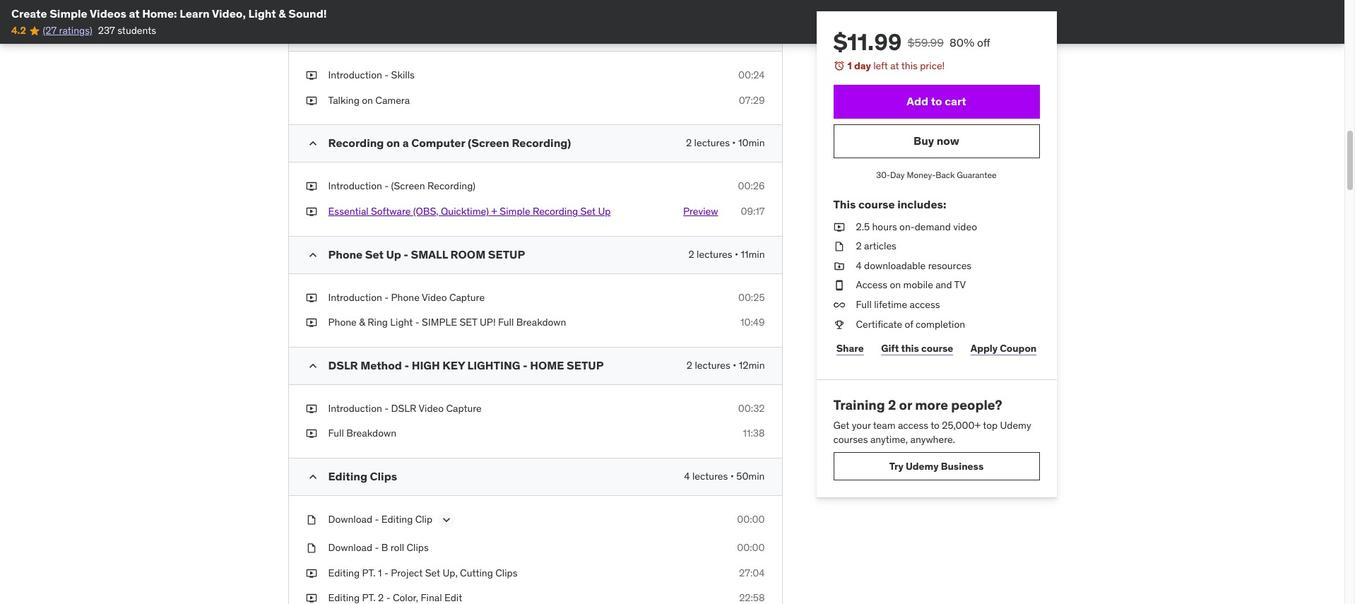 Task type: locate. For each thing, give the bounding box(es) containing it.
set
[[581, 205, 596, 218], [365, 247, 384, 261], [425, 567, 440, 579]]

0 vertical spatial recording)
[[512, 136, 571, 150]]

2 down the 2.5
[[856, 240, 862, 252]]

2 left 10min
[[686, 137, 692, 149]]

0 vertical spatial capture
[[449, 291, 485, 304]]

on down the "downloadable"
[[890, 279, 901, 291]]

editing clips
[[328, 469, 397, 483]]

2 small image from the top
[[306, 248, 320, 262]]

1 vertical spatial breakdown
[[347, 427, 397, 440]]

try udemy business
[[890, 460, 984, 473]]

0 vertical spatial light
[[248, 6, 276, 20]]

00:00 up 27:04
[[737, 541, 765, 554]]

videos
[[90, 6, 126, 20]]

2 this from the top
[[902, 342, 920, 355]]

access
[[910, 298, 941, 311], [898, 419, 929, 432]]

phone down essential
[[328, 247, 363, 261]]

video up simple
[[422, 291, 447, 304]]

at up 'students'
[[129, 6, 140, 20]]

1 horizontal spatial full
[[498, 316, 514, 329]]

phone for ring
[[328, 316, 357, 329]]

0 vertical spatial editing
[[328, 469, 368, 483]]

to inside button
[[931, 94, 943, 108]]

- up full breakdown
[[385, 402, 389, 415]]

video down high
[[419, 402, 444, 415]]

download
[[328, 513, 373, 526], [328, 541, 373, 554]]

12min
[[739, 359, 765, 372]]

1 horizontal spatial udemy
[[1001, 419, 1032, 432]]

udemy
[[1001, 419, 1032, 432], [906, 460, 939, 473]]

00:00
[[737, 513, 765, 526], [737, 541, 765, 554]]

4.2
[[11, 24, 26, 37]]

& left ring
[[359, 316, 365, 329]]

to up anywhere.
[[931, 419, 940, 432]]

& left sound! at the top of page
[[279, 6, 286, 20]]

0 vertical spatial breakdown
[[516, 316, 567, 329]]

0 vertical spatial at
[[129, 6, 140, 20]]

home
[[530, 358, 564, 372]]

1 horizontal spatial simple
[[500, 205, 531, 218]]

1 horizontal spatial on
[[387, 136, 400, 150]]

essential software (obs, quicktime) + simple recording set up
[[328, 205, 611, 218]]

0 horizontal spatial dslr
[[328, 358, 358, 372]]

set inside "button"
[[581, 205, 596, 218]]

at
[[129, 6, 140, 20], [891, 59, 900, 72]]

1 horizontal spatial &
[[359, 316, 365, 329]]

0 vertical spatial full
[[856, 298, 872, 311]]

recording down "talking"
[[328, 136, 384, 150]]

&
[[279, 6, 286, 20], [359, 316, 365, 329]]

1 vertical spatial setup
[[567, 358, 604, 372]]

•
[[733, 137, 736, 149], [735, 248, 739, 261], [733, 359, 737, 372], [731, 470, 734, 483]]

4 up access
[[856, 259, 862, 272]]

237 students
[[98, 24, 156, 37]]

1 this from the top
[[902, 59, 918, 72]]

on right "talking"
[[362, 94, 373, 107]]

1 introduction from the top
[[328, 69, 382, 81]]

download up pt.
[[328, 541, 373, 554]]

get
[[834, 419, 850, 432]]

3 small image from the top
[[306, 359, 320, 373]]

1 horizontal spatial up
[[598, 205, 611, 218]]

course down the 'completion'
[[922, 342, 954, 355]]

1 vertical spatial this
[[902, 342, 920, 355]]

light right video,
[[248, 6, 276, 20]]

0 horizontal spatial 4
[[684, 470, 690, 483]]

dslr
[[328, 358, 358, 372], [391, 402, 417, 415]]

1 horizontal spatial recording)
[[512, 136, 571, 150]]

simple up (27 ratings)
[[50, 6, 87, 20]]

0 vertical spatial download
[[328, 513, 373, 526]]

small image for editing clips
[[306, 470, 320, 484]]

on left a at the top left of page
[[387, 136, 400, 150]]

editing pt. 1 - project set up, cutting clips
[[328, 567, 518, 579]]

this course includes:
[[834, 197, 947, 212]]

$11.99
[[834, 28, 902, 57]]

video
[[954, 220, 978, 233]]

editing for clips
[[328, 469, 368, 483]]

clips right roll
[[407, 541, 429, 554]]

0 vertical spatial set
[[581, 205, 596, 218]]

0 horizontal spatial course
[[859, 197, 895, 212]]

1 horizontal spatial (screen
[[468, 136, 510, 150]]

0 horizontal spatial at
[[129, 6, 140, 20]]

breakdown down introduction - dslr video capture at the left of the page
[[347, 427, 397, 440]]

full
[[856, 298, 872, 311], [498, 316, 514, 329], [328, 427, 344, 440]]

1 vertical spatial download
[[328, 541, 373, 554]]

apply
[[971, 342, 998, 355]]

capture up set
[[449, 291, 485, 304]]

buy now button
[[834, 124, 1040, 158]]

camera
[[376, 94, 410, 107]]

0 horizontal spatial up
[[386, 247, 401, 261]]

introduction up ring
[[328, 291, 382, 304]]

2 download from the top
[[328, 541, 373, 554]]

0 horizontal spatial simple
[[50, 6, 87, 20]]

full lifetime access
[[856, 298, 941, 311]]

1 vertical spatial phone
[[391, 291, 420, 304]]

1 vertical spatial course
[[922, 342, 954, 355]]

0 horizontal spatial full
[[328, 427, 344, 440]]

- left high
[[405, 358, 409, 372]]

xsmall image
[[306, 94, 317, 108], [306, 205, 317, 219], [834, 240, 845, 254], [834, 259, 845, 273], [306, 316, 317, 330], [834, 318, 845, 332], [306, 402, 317, 416], [306, 513, 317, 527], [306, 567, 317, 580]]

2 horizontal spatial clips
[[496, 567, 518, 579]]

1 to from the top
[[931, 94, 943, 108]]

introduction up full breakdown
[[328, 402, 382, 415]]

software
[[371, 205, 411, 218]]

0 vertical spatial video
[[422, 291, 447, 304]]

to inside training 2 or more people? get your team access to 25,000+ top udemy courses anytime, anywhere.
[[931, 419, 940, 432]]

articles
[[864, 240, 897, 252]]

this right the gift
[[902, 342, 920, 355]]

to left cart
[[931, 94, 943, 108]]

course up hours
[[859, 197, 895, 212]]

2 introduction from the top
[[328, 180, 382, 193]]

your
[[852, 419, 871, 432]]

1 vertical spatial on
[[387, 136, 400, 150]]

download for download - b roll clips
[[328, 541, 373, 554]]

(screen
[[468, 136, 510, 150], [391, 180, 425, 193]]

full down access
[[856, 298, 872, 311]]

access down mobile
[[910, 298, 941, 311]]

- up ring
[[385, 291, 389, 304]]

1 vertical spatial &
[[359, 316, 365, 329]]

recording on a computer (screen recording)
[[328, 136, 571, 150]]

0 vertical spatial on
[[362, 94, 373, 107]]

training
[[834, 397, 885, 414]]

essential software (obs, quicktime) + simple recording set up button
[[328, 205, 611, 219]]

dslr down high
[[391, 402, 417, 415]]

1 vertical spatial access
[[898, 419, 929, 432]]

clips up download - editing clip
[[370, 469, 397, 483]]

setup right room
[[488, 247, 525, 261]]

2 to from the top
[[931, 419, 940, 432]]

udemy right try
[[906, 460, 939, 473]]

1 vertical spatial recording
[[533, 205, 578, 218]]

this left the price!
[[902, 59, 918, 72]]

gift this course link
[[879, 334, 957, 363]]

2 horizontal spatial full
[[856, 298, 872, 311]]

lectures left 12min on the right
[[695, 359, 731, 372]]

light right ring
[[390, 316, 413, 329]]

setup
[[488, 247, 525, 261], [567, 358, 604, 372]]

1 download from the top
[[328, 513, 373, 526]]

2 horizontal spatial on
[[890, 279, 901, 291]]

1 vertical spatial video
[[419, 402, 444, 415]]

1 horizontal spatial light
[[390, 316, 413, 329]]

students
[[117, 24, 156, 37]]

2 vertical spatial on
[[890, 279, 901, 291]]

phone left ring
[[328, 316, 357, 329]]

now
[[937, 134, 960, 148]]

0 vertical spatial 1
[[848, 59, 852, 72]]

introduction up essential
[[328, 180, 382, 193]]

udemy inside training 2 or more people? get your team access to 25,000+ top udemy courses anytime, anywhere.
[[1001, 419, 1032, 432]]

00:32
[[739, 402, 765, 415]]

1 vertical spatial recording)
[[428, 180, 476, 193]]

• left 12min on the right
[[733, 359, 737, 372]]

day
[[891, 169, 905, 180]]

left
[[874, 59, 888, 72]]

introduction
[[328, 69, 382, 81], [328, 180, 382, 193], [328, 291, 382, 304], [328, 402, 382, 415]]

of
[[905, 318, 914, 330]]

1 vertical spatial light
[[390, 316, 413, 329]]

1 horizontal spatial 1
[[848, 59, 852, 72]]

simple right +
[[500, 205, 531, 218]]

0 vertical spatial 4
[[856, 259, 862, 272]]

2 vertical spatial phone
[[328, 316, 357, 329]]

- up download - b roll clips
[[375, 513, 379, 526]]

lectures left 11min
[[697, 248, 733, 261]]

show lecture description image
[[440, 513, 454, 527]]

1 vertical spatial set
[[365, 247, 384, 261]]

video,
[[212, 6, 246, 20]]

course
[[859, 197, 895, 212], [922, 342, 954, 355]]

1 horizontal spatial breakdown
[[516, 316, 567, 329]]

phone down phone set up - small room setup
[[391, 291, 420, 304]]

editing left pt.
[[328, 567, 360, 579]]

at right left
[[891, 59, 900, 72]]

editing left clip
[[381, 513, 413, 526]]

2 vertical spatial editing
[[328, 567, 360, 579]]

1 right alarm icon
[[848, 59, 852, 72]]

introduction for dslr
[[328, 402, 382, 415]]

3 introduction from the top
[[328, 291, 382, 304]]

this
[[902, 59, 918, 72], [902, 342, 920, 355]]

essential
[[328, 205, 369, 218]]

1 vertical spatial 1
[[378, 567, 382, 579]]

(27
[[43, 24, 57, 37]]

dslr method - high key lighting - home setup
[[328, 358, 604, 372]]

project
[[391, 567, 423, 579]]

0 vertical spatial udemy
[[1001, 419, 1032, 432]]

0 vertical spatial 00:00
[[737, 513, 765, 526]]

2 down preview
[[689, 248, 695, 261]]

at for this
[[891, 59, 900, 72]]

clips right cutting
[[496, 567, 518, 579]]

lectures for lighting
[[695, 359, 731, 372]]

• left 10min
[[733, 137, 736, 149]]

00:00 down 50min
[[737, 513, 765, 526]]

2.5
[[856, 220, 870, 233]]

(screen up software
[[391, 180, 425, 193]]

phone & ring light - simple set up! full breakdown
[[328, 316, 567, 329]]

1 horizontal spatial at
[[891, 59, 900, 72]]

1 horizontal spatial course
[[922, 342, 954, 355]]

capture for room
[[449, 291, 485, 304]]

skills
[[391, 69, 415, 81]]

1 vertical spatial simple
[[500, 205, 531, 218]]

download up download - b roll clips
[[328, 513, 373, 526]]

includes:
[[898, 197, 947, 212]]

1 right pt.
[[378, 567, 382, 579]]

introduction up "talking"
[[328, 69, 382, 81]]

full up editing clips
[[328, 427, 344, 440]]

0 horizontal spatial set
[[365, 247, 384, 261]]

0 horizontal spatial recording)
[[428, 180, 476, 193]]

on for mobile
[[890, 279, 901, 291]]

2 vertical spatial full
[[328, 427, 344, 440]]

1 vertical spatial 4
[[684, 470, 690, 483]]

introduction for recording
[[328, 180, 382, 193]]

1 vertical spatial to
[[931, 419, 940, 432]]

0 horizontal spatial clips
[[370, 469, 397, 483]]

0 vertical spatial setup
[[488, 247, 525, 261]]

0 horizontal spatial udemy
[[906, 460, 939, 473]]

light
[[248, 6, 276, 20], [390, 316, 413, 329]]

lectures left 10min
[[695, 137, 730, 149]]

setup right home
[[567, 358, 604, 372]]

0 vertical spatial (screen
[[468, 136, 510, 150]]

0 horizontal spatial on
[[362, 94, 373, 107]]

0 vertical spatial dslr
[[328, 358, 358, 372]]

4 left 50min
[[684, 470, 690, 483]]

on-
[[900, 220, 915, 233]]

1 horizontal spatial 4
[[856, 259, 862, 272]]

1 vertical spatial at
[[891, 59, 900, 72]]

• left 50min
[[731, 470, 734, 483]]

lectures
[[695, 137, 730, 149], [697, 248, 733, 261], [695, 359, 731, 372], [693, 470, 728, 483]]

1 horizontal spatial dslr
[[391, 402, 417, 415]]

buy
[[914, 134, 935, 148]]

capture down dslr method - high key lighting - home setup
[[446, 402, 482, 415]]

2 articles
[[856, 240, 897, 252]]

(screen right computer
[[468, 136, 510, 150]]

00:26
[[738, 180, 765, 193]]

access down or
[[898, 419, 929, 432]]

2 vertical spatial set
[[425, 567, 440, 579]]

0 vertical spatial this
[[902, 59, 918, 72]]

small image
[[306, 137, 320, 151], [306, 248, 320, 262], [306, 359, 320, 373], [306, 470, 320, 484]]

0 vertical spatial up
[[598, 205, 611, 218]]

udemy right top
[[1001, 419, 1032, 432]]

1 small image from the top
[[306, 137, 320, 151]]

introduction - skills
[[328, 69, 415, 81]]

4 introduction from the top
[[328, 402, 382, 415]]

guarantee
[[957, 169, 997, 180]]

more
[[916, 397, 949, 414]]

1 horizontal spatial recording
[[533, 205, 578, 218]]

• left 11min
[[735, 248, 739, 261]]

0 vertical spatial to
[[931, 94, 943, 108]]

0 vertical spatial &
[[279, 6, 286, 20]]

0 vertical spatial recording
[[328, 136, 384, 150]]

1
[[848, 59, 852, 72], [378, 567, 382, 579]]

editing down full breakdown
[[328, 469, 368, 483]]

introduction - phone video capture
[[328, 291, 485, 304]]

add to cart button
[[834, 85, 1040, 118]]

2 horizontal spatial set
[[581, 205, 596, 218]]

video for key
[[419, 402, 444, 415]]

2 left 12min on the right
[[687, 359, 693, 372]]

phone
[[328, 247, 363, 261], [391, 291, 420, 304], [328, 316, 357, 329]]

2 for phone set up - small room setup
[[689, 248, 695, 261]]

create
[[11, 6, 47, 20]]

2 left or
[[888, 397, 897, 414]]

recording right +
[[533, 205, 578, 218]]

price!
[[920, 59, 945, 72]]

4 small image from the top
[[306, 470, 320, 484]]

anytime,
[[871, 433, 908, 446]]

breakdown up home
[[516, 316, 567, 329]]

(obs,
[[413, 205, 439, 218]]

full right up!
[[498, 316, 514, 329]]

2 for recording on a computer (screen recording)
[[686, 137, 692, 149]]

1 horizontal spatial clips
[[407, 541, 429, 554]]

xsmall image
[[306, 69, 317, 83], [306, 180, 317, 194], [834, 220, 845, 234], [834, 279, 845, 293], [306, 291, 317, 305], [834, 298, 845, 312], [306, 427, 317, 441], [306, 541, 317, 555], [306, 592, 317, 604]]

dslr left method at the bottom
[[328, 358, 358, 372]]

1 vertical spatial (screen
[[391, 180, 425, 193]]

4 for 4 lectures • 50min
[[684, 470, 690, 483]]

1 vertical spatial up
[[386, 247, 401, 261]]

• for recording)
[[733, 137, 736, 149]]

1 day left at this price!
[[848, 59, 945, 72]]

- left simple
[[415, 316, 420, 329]]

ratings)
[[59, 24, 92, 37]]

buy now
[[914, 134, 960, 148]]

completion
[[916, 318, 966, 330]]

add to cart
[[907, 94, 967, 108]]



Task type: vqa. For each thing, say whether or not it's contained in the screenshot.
Remove Save for Later Move to Wishlist
no



Task type: describe. For each thing, give the bounding box(es) containing it.
download for download - editing clip
[[328, 513, 373, 526]]

downloadable
[[865, 259, 926, 272]]

lectures left 50min
[[693, 470, 728, 483]]

- up software
[[385, 180, 389, 193]]

80%
[[950, 35, 975, 49]]

0 vertical spatial course
[[859, 197, 895, 212]]

4 for 4 downloadable resources
[[856, 259, 862, 272]]

add
[[907, 94, 929, 108]]

editing for pt.
[[328, 567, 360, 579]]

learn
[[180, 6, 210, 20]]

on for a
[[387, 136, 400, 150]]

team
[[873, 419, 896, 432]]

sound!
[[289, 6, 327, 20]]

25,000+
[[942, 419, 981, 432]]

$11.99 $59.99 80% off
[[834, 28, 991, 57]]

00:24
[[739, 69, 765, 81]]

phone for up
[[328, 247, 363, 261]]

2 inside training 2 or more people? get your team access to 25,000+ top udemy courses anytime, anywhere.
[[888, 397, 897, 414]]

- right pt.
[[384, 567, 389, 579]]

demand
[[915, 220, 951, 233]]

- left skills on the top left
[[385, 69, 389, 81]]

• for room
[[735, 248, 739, 261]]

1 vertical spatial full
[[498, 316, 514, 329]]

small image for recording on a computer (screen recording)
[[306, 137, 320, 151]]

small image for dslr method - high key lighting - home setup
[[306, 359, 320, 373]]

introduction - (screen recording)
[[328, 180, 476, 193]]

try udemy business link
[[834, 452, 1040, 481]]

set
[[460, 316, 478, 329]]

courses
[[834, 433, 868, 446]]

mobile
[[904, 279, 934, 291]]

recording inside "button"
[[533, 205, 578, 218]]

27:04
[[739, 567, 765, 579]]

download - b roll clips
[[328, 541, 429, 554]]

full for full breakdown
[[328, 427, 344, 440]]

1 00:00 from the top
[[737, 513, 765, 526]]

0 vertical spatial clips
[[370, 469, 397, 483]]

1 vertical spatial editing
[[381, 513, 413, 526]]

2 00:00 from the top
[[737, 541, 765, 554]]

small image for phone set up - small room setup
[[306, 248, 320, 262]]

lighting
[[468, 358, 521, 372]]

a
[[403, 136, 409, 150]]

up,
[[443, 567, 458, 579]]

1 vertical spatial udemy
[[906, 460, 939, 473]]

11min
[[741, 248, 765, 261]]

alarm image
[[834, 60, 845, 71]]

237
[[98, 24, 115, 37]]

access inside training 2 or more people? get your team access to 25,000+ top udemy courses anytime, anywhere.
[[898, 419, 929, 432]]

business
[[941, 460, 984, 473]]

2 lectures • 12min
[[687, 359, 765, 372]]

high
[[412, 358, 440, 372]]

4 downloadable resources
[[856, 259, 972, 272]]

cutting
[[460, 567, 493, 579]]

key
[[443, 358, 465, 372]]

at for home:
[[129, 6, 140, 20]]

2 lectures • 11min
[[689, 248, 765, 261]]

access on mobile and tv
[[856, 279, 966, 291]]

2 for dslr method - high key lighting - home setup
[[687, 359, 693, 372]]

training 2 or more people? get your team access to 25,000+ top udemy courses anytime, anywhere.
[[834, 397, 1032, 446]]

capture for lighting
[[446, 402, 482, 415]]

0 horizontal spatial setup
[[488, 247, 525, 261]]

lectures for recording)
[[695, 137, 730, 149]]

(27 ratings)
[[43, 24, 92, 37]]

gift this course
[[882, 342, 954, 355]]

up inside "button"
[[598, 205, 611, 218]]

video for small
[[422, 291, 447, 304]]

0 horizontal spatial recording
[[328, 136, 384, 150]]

introduction for phone
[[328, 291, 382, 304]]

09:17
[[741, 205, 765, 218]]

quicktime)
[[441, 205, 489, 218]]

share
[[837, 342, 864, 355]]

room
[[451, 247, 486, 261]]

1 horizontal spatial set
[[425, 567, 440, 579]]

apply coupon button
[[968, 334, 1040, 363]]

50min
[[737, 470, 765, 483]]

4 lectures • 50min
[[684, 470, 765, 483]]

0 horizontal spatial (screen
[[391, 180, 425, 193]]

talking on camera
[[328, 94, 410, 107]]

- left small
[[404, 247, 409, 261]]

access
[[856, 279, 888, 291]]

0 horizontal spatial breakdown
[[347, 427, 397, 440]]

0 vertical spatial simple
[[50, 6, 87, 20]]

try
[[890, 460, 904, 473]]

b
[[381, 541, 388, 554]]

anywhere.
[[911, 433, 956, 446]]

full for full lifetime access
[[856, 298, 872, 311]]

people?
[[952, 397, 1003, 414]]

cart
[[945, 94, 967, 108]]

2.5 hours on-demand video
[[856, 220, 978, 233]]

• for lighting
[[733, 359, 737, 372]]

clip
[[415, 513, 433, 526]]

0 vertical spatial access
[[910, 298, 941, 311]]

30-
[[877, 169, 891, 180]]

certificate
[[856, 318, 903, 330]]

2 vertical spatial clips
[[496, 567, 518, 579]]

resources
[[929, 259, 972, 272]]

lifetime
[[875, 298, 908, 311]]

30-day money-back guarantee
[[877, 169, 997, 180]]

- left home
[[523, 358, 528, 372]]

up!
[[480, 316, 496, 329]]

1 vertical spatial clips
[[407, 541, 429, 554]]

small
[[411, 247, 448, 261]]

- left 'b'
[[375, 541, 379, 554]]

simple
[[422, 316, 457, 329]]

1 horizontal spatial setup
[[567, 358, 604, 372]]

download - editing clip
[[328, 513, 433, 526]]

1 vertical spatial dslr
[[391, 402, 417, 415]]

0 horizontal spatial &
[[279, 6, 286, 20]]

on for camera
[[362, 94, 373, 107]]

day
[[855, 59, 871, 72]]

off
[[978, 35, 991, 49]]

simple inside "button"
[[500, 205, 531, 218]]

computer
[[412, 136, 465, 150]]

0 horizontal spatial 1
[[378, 567, 382, 579]]

apply coupon
[[971, 342, 1037, 355]]

0 horizontal spatial light
[[248, 6, 276, 20]]

or
[[900, 397, 913, 414]]

roll
[[391, 541, 404, 554]]

home:
[[142, 6, 177, 20]]

10min
[[739, 137, 765, 149]]

preview
[[684, 205, 718, 218]]

lectures for room
[[697, 248, 733, 261]]

talking
[[328, 94, 360, 107]]



